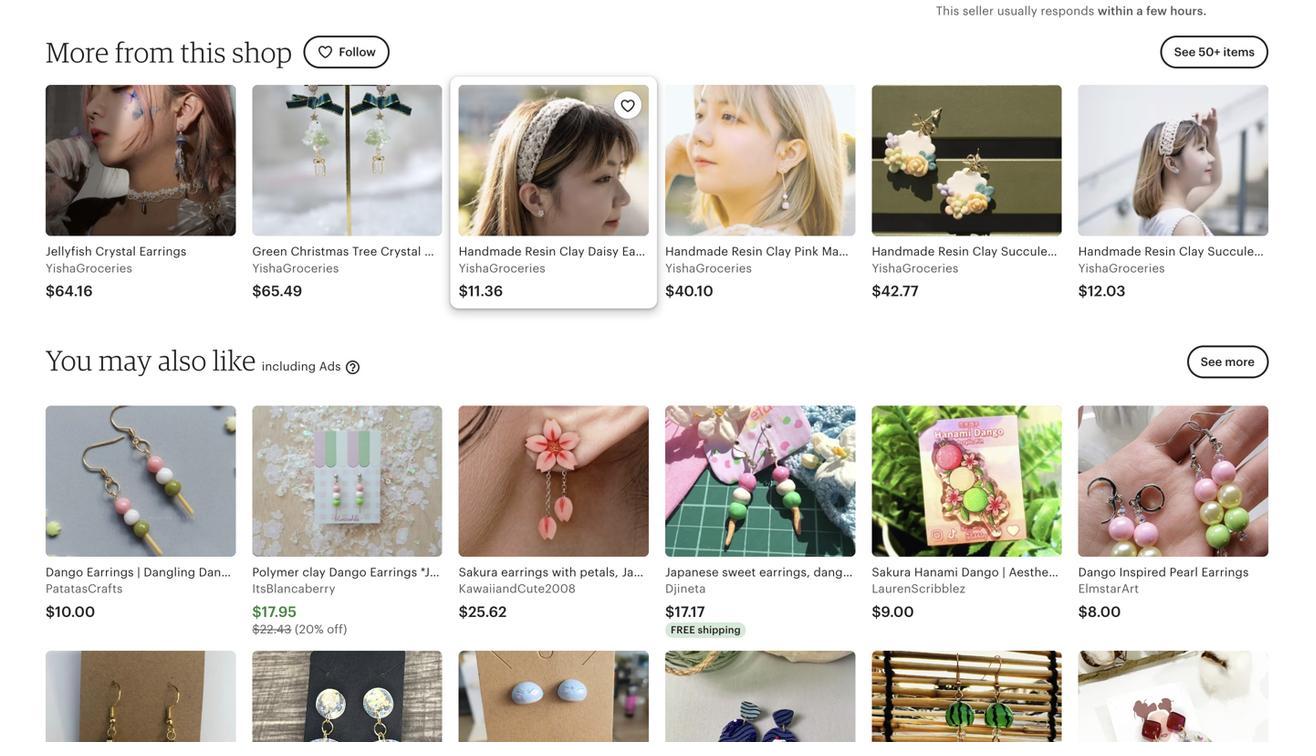 Task type: describe. For each thing, give the bounding box(es) containing it.
9.00
[[882, 604, 915, 620]]

including
[[262, 360, 316, 374]]

crystal inside 'jellyfish crystal earrings yishagroceries $ 64.16'
[[95, 245, 136, 259]]

pink
[[795, 245, 819, 259]]

11.36
[[468, 283, 503, 299]]

(20%
[[295, 623, 324, 636]]

$ inside dango inspired pearl earrings elmstarart $ 8.00
[[1079, 604, 1088, 620]]

follow
[[339, 45, 376, 59]]

handmade resin clay succulent plant ea yishagroceries $ 12.03
[[1079, 245, 1315, 299]]

earrings inside dango inspired pearl earrings elmstarart $ 8.00
[[1202, 566, 1250, 579]]

seller
[[963, 4, 995, 18]]

macaroons
[[822, 245, 886, 259]]

you
[[46, 343, 93, 377]]

sakura earrings with petals, japanese sakura flower special gift for japanese culture lovers, gift for birthday, hanami, cherry blossom image
[[459, 406, 649, 557]]

daisy
[[588, 245, 619, 259]]

crystal inside the green christmas tree crystal gift earrings yishagroceries $ 65.49
[[381, 245, 421, 259]]

follow button
[[303, 36, 390, 69]]

22.43
[[260, 623, 292, 636]]

see for see 50+ items
[[1175, 45, 1196, 59]]

kawaiiandcute2008 $ 25.62
[[459, 582, 576, 620]]

sakura hanami dango  | aesthetic acrylic epoxy pin image
[[872, 406, 1063, 557]]

1 dango from the left
[[46, 566, 83, 579]]

aesthetic
[[1010, 566, 1064, 579]]

blushing slime stud earrings image
[[459, 651, 649, 742]]

succulent for 12.03
[[1208, 245, 1267, 259]]

$ inside sakura hanami dango  | aesthetic acrylic epoxy pin laurenscribblez $ 9.00
[[872, 604, 882, 620]]

| inside sakura hanami dango  | aesthetic acrylic epoxy pin laurenscribblez $ 9.00
[[1003, 566, 1006, 579]]

resin for 40.10
[[732, 245, 763, 259]]

$ inside 'jellyfish crystal earrings yishagroceries $ 64.16'
[[46, 283, 55, 299]]

patatascrafts
[[46, 582, 123, 596]]

polymer inside dango earrings | dangling dango earrings polymer clay patatascrafts $ 10.00
[[290, 566, 337, 579]]

dango inside dango inspired pearl earrings elmstarart $ 8.00
[[1079, 566, 1117, 579]]

epoxy
[[1111, 566, 1146, 579]]

within
[[1098, 4, 1134, 18]]

free
[[671, 624, 696, 636]]

dango earrings | dangling dango earrings polymer clay patatascrafts $ 10.00
[[46, 566, 366, 620]]

handmade resin clay daisy earrings image
[[459, 85, 649, 236]]

50+
[[1199, 45, 1221, 59]]

$ inside handmade resin clay daisy earrings yishagroceries $ 11.36
[[459, 283, 468, 299]]

ponyo inspired polymer clay earrings | cute nautical earrings | ghibli anime earrings image
[[666, 651, 856, 742]]

dango inside "polymer clay dango earrings *japanese food* itsblancaberry $ 17.95 $ 22.43 (20% off)"
[[329, 566, 367, 579]]

resin for 12.03
[[1145, 245, 1177, 259]]

items
[[1224, 45, 1256, 59]]

pearl
[[1170, 566, 1199, 579]]

see for see more
[[1202, 355, 1223, 369]]

clay for 11.36
[[560, 245, 585, 259]]

*japanese
[[421, 566, 478, 579]]

42.77
[[882, 283, 919, 299]]

gift
[[425, 245, 446, 259]]

$ inside the handmade resin clay pink macaroons earrings with pearls yishagroceries $ 40.10
[[666, 283, 675, 299]]

handmade for 40.10
[[666, 245, 729, 259]]

clay for 12.03
[[1180, 245, 1205, 259]]

polymer clay dango earrings *japanese food* image
[[252, 406, 443, 557]]

from
[[115, 35, 175, 69]]

see 50+ items
[[1175, 45, 1256, 59]]

shipping
[[698, 624, 741, 636]]

$ inside handmade resin clay succulent plants earrings yishagroceries $ 42.77
[[872, 283, 882, 299]]

a
[[1137, 4, 1144, 18]]

25.62
[[468, 604, 507, 620]]

like
[[213, 343, 256, 377]]

yishagroceries inside the green christmas tree crystal gift earrings yishagroceries $ 65.49
[[252, 261, 339, 275]]

earrings inside the green christmas tree crystal gift earrings yishagroceries $ 65.49
[[449, 245, 497, 259]]

dango inspired pearl earrings elmstarart $ 8.00
[[1079, 566, 1250, 620]]

dango inside sakura hanami dango  | aesthetic acrylic epoxy pin laurenscribblez $ 9.00
[[962, 566, 1000, 579]]

jellyfish crystal earrings yishagroceries $ 64.16
[[46, 245, 187, 299]]

you may also like including ads
[[46, 343, 345, 377]]

2 dango from the left
[[199, 566, 237, 579]]

handmade resin clay pink macaroons earrings with pearls image
[[666, 85, 856, 236]]

also
[[158, 343, 207, 377]]

handmade resin clay succulent plants earrings yishagroceries $ 42.77
[[872, 245, 1149, 299]]

jellyfish
[[46, 245, 92, 259]]

laurenscribblez
[[872, 582, 966, 596]]

plant
[[1270, 245, 1299, 259]]

green
[[252, 245, 288, 259]]

yishagroceries inside handmade resin clay succulent plant ea yishagroceries $ 12.03
[[1079, 261, 1166, 275]]

ea
[[1302, 245, 1315, 259]]

yishagroceries inside handmade resin clay succulent plants earrings yishagroceries $ 42.77
[[872, 261, 959, 275]]

responds
[[1041, 4, 1095, 18]]

acrylic
[[1067, 566, 1107, 579]]

polymer inside "polymer clay dango earrings *japanese food* itsblancaberry $ 17.95 $ 22.43 (20% off)"
[[252, 566, 299, 579]]

64.16
[[55, 283, 93, 299]]

more
[[1226, 355, 1256, 369]]

polymer clay dango earrings *japanese food* itsblancaberry $ 17.95 $ 22.43 (20% off)
[[252, 566, 514, 636]]

japanese sweet earrings, dango earrings, japanese earrings, handmade jewelry, clay earrings, women's earrings, girl's earrings,otaku earring image
[[666, 406, 856, 557]]

this
[[937, 4, 960, 18]]

sakura hanami dango  | aesthetic acrylic epoxy pin laurenscribblez $ 9.00
[[872, 566, 1167, 620]]

shop
[[232, 35, 293, 69]]

resin earrings image
[[46, 651, 236, 742]]

| inside dango earrings | dangling dango earrings polymer clay patatascrafts $ 10.00
[[137, 566, 140, 579]]

jellyfish crystal earrings image
[[46, 85, 236, 236]]

17.17
[[675, 604, 706, 620]]

green christmas tree crystal gift earrings yishagroceries $ 65.49
[[252, 245, 497, 299]]



Task type: locate. For each thing, give the bounding box(es) containing it.
6 yishagroceries from the left
[[1079, 261, 1166, 275]]

65.49
[[262, 283, 303, 299]]

3 handmade from the left
[[872, 245, 935, 259]]

clay for 40.10
[[766, 245, 792, 259]]

yishagroceries up 65.49
[[252, 261, 339, 275]]

10.00
[[55, 604, 95, 620]]

$ inside handmade resin clay succulent plant ea yishagroceries $ 12.03
[[1079, 283, 1088, 299]]

$ inside djineta $ 17.17 free shipping
[[666, 604, 675, 620]]

yishagroceries inside handmade resin clay daisy earrings yishagroceries $ 11.36
[[459, 261, 546, 275]]

handmade resin clay succulent plants earrings image
[[872, 85, 1063, 236]]

yishagroceries up 11.36
[[459, 261, 546, 275]]

christmas
[[291, 245, 349, 259]]

hours.
[[1171, 4, 1208, 18]]

succulent inside handmade resin clay succulent plant ea yishagroceries $ 12.03
[[1208, 245, 1267, 259]]

3 dango from the left
[[329, 566, 367, 579]]

2 succulent from the left
[[1208, 245, 1267, 259]]

4 yishagroceries from the left
[[666, 261, 753, 275]]

| left aesthetic
[[1003, 566, 1006, 579]]

1 crystal from the left
[[95, 245, 136, 259]]

1 horizontal spatial see
[[1202, 355, 1223, 369]]

1 resin from the left
[[525, 245, 557, 259]]

clay inside the handmade resin clay pink macaroons earrings with pearls yishagroceries $ 40.10
[[766, 245, 792, 259]]

8.00
[[1088, 604, 1122, 620]]

plants
[[1063, 245, 1098, 259]]

yishagroceries up 42.77
[[872, 261, 959, 275]]

itsblancaberry
[[252, 582, 336, 596]]

1 polymer from the left
[[252, 566, 299, 579]]

clay inside handmade resin clay succulent plant ea yishagroceries $ 12.03
[[1180, 245, 1205, 259]]

yishagroceries
[[46, 261, 132, 275], [252, 261, 339, 275], [459, 261, 546, 275], [666, 261, 753, 275], [872, 261, 959, 275], [1079, 261, 1166, 275]]

see more
[[1202, 355, 1256, 369]]

crystal
[[95, 245, 136, 259], [381, 245, 421, 259]]

1 horizontal spatial succulent
[[1208, 245, 1267, 259]]

may
[[99, 343, 152, 377]]

watermelon japanese furin style earrings| handmade accessory | japanese style | japan pierce | old japan | asian beauty | resin | image
[[872, 651, 1063, 742]]

5 dango from the left
[[1079, 566, 1117, 579]]

dango right clay
[[329, 566, 367, 579]]

dango inspired pearl earrings image
[[1079, 406, 1269, 557]]

resin for 42.77
[[939, 245, 970, 259]]

3 yishagroceries from the left
[[459, 261, 546, 275]]

succulent
[[1002, 245, 1060, 259], [1208, 245, 1267, 259]]

1 vertical spatial see
[[1202, 355, 1223, 369]]

ads
[[319, 360, 341, 374]]

0 horizontal spatial succulent
[[1002, 245, 1060, 259]]

handmade resin clay succulent plant earrings image
[[1079, 85, 1269, 236]]

$ inside dango earrings | dangling dango earrings polymer clay patatascrafts $ 10.00
[[46, 604, 55, 620]]

handmade inside handmade resin clay succulent plants earrings yishagroceries $ 42.77
[[872, 245, 935, 259]]

4 handmade from the left
[[1079, 245, 1142, 259]]

resin inside handmade resin clay succulent plant ea yishagroceries $ 12.03
[[1145, 245, 1177, 259]]

with
[[940, 245, 965, 259]]

inspired
[[1120, 566, 1167, 579]]

food*
[[482, 566, 514, 579]]

resin inside handmade resin clay succulent plants earrings yishagroceries $ 42.77
[[939, 245, 970, 259]]

succulent left plant
[[1208, 245, 1267, 259]]

handmade
[[459, 245, 522, 259], [666, 245, 729, 259], [872, 245, 935, 259], [1079, 245, 1142, 259]]

handmade inside the handmade resin clay pink macaroons earrings with pearls yishagroceries $ 40.10
[[666, 245, 729, 259]]

elmstarart
[[1079, 582, 1140, 596]]

12.03
[[1088, 283, 1126, 299]]

see 50+ items link
[[1161, 36, 1269, 69]]

|
[[137, 566, 140, 579], [1003, 566, 1006, 579]]

17.95
[[262, 604, 297, 620]]

handmade glitter resin earrings image
[[252, 651, 443, 742]]

0 horizontal spatial crystal
[[95, 245, 136, 259]]

1 yishagroceries from the left
[[46, 261, 132, 275]]

resin
[[525, 245, 557, 259], [732, 245, 763, 259], [939, 245, 970, 259], [1145, 245, 1177, 259]]

tree
[[352, 245, 377, 259]]

handmade up 40.10
[[666, 245, 729, 259]]

earrings inside handmade resin clay daisy earrings yishagroceries $ 11.36
[[622, 245, 670, 259]]

see left more
[[1202, 355, 1223, 369]]

1 handmade from the left
[[459, 245, 522, 259]]

$ inside kawaiiandcute2008 $ 25.62
[[459, 604, 468, 620]]

dango up elmstarart
[[1079, 566, 1117, 579]]

4 dango from the left
[[962, 566, 1000, 579]]

pearls
[[968, 245, 1003, 259]]

1 succulent from the left
[[1002, 245, 1060, 259]]

handmade inside handmade resin clay daisy earrings yishagroceries $ 11.36
[[459, 245, 522, 259]]

this seller usually responds within a few hours.
[[937, 4, 1208, 18]]

handmade up 11.36
[[459, 245, 522, 259]]

dango up the patatascrafts at left
[[46, 566, 83, 579]]

succulent for 42.77
[[1002, 245, 1060, 259]]

0 horizontal spatial |
[[137, 566, 140, 579]]

1 horizontal spatial crystal
[[381, 245, 421, 259]]

resin for 11.36
[[525, 245, 557, 259]]

earrings inside the handmade resin clay pink macaroons earrings with pearls yishagroceries $ 40.10
[[889, 245, 937, 259]]

clay for 42.77
[[973, 245, 998, 259]]

4 resin from the left
[[1145, 245, 1177, 259]]

off)
[[327, 623, 347, 636]]

dango earrings | dangling dango earrings polymer clay image
[[46, 406, 236, 557]]

earrings inside 'jellyfish crystal earrings yishagroceries $ 64.16'
[[139, 245, 187, 259]]

yishagroceries up 40.10
[[666, 261, 753, 275]]

polymer
[[252, 566, 299, 579], [290, 566, 337, 579]]

more from this shop
[[46, 35, 293, 69]]

see more button
[[1188, 345, 1269, 379]]

dangling
[[144, 566, 196, 579]]

handmade inside handmade resin clay succulent plant ea yishagroceries $ 12.03
[[1079, 245, 1142, 259]]

yishagroceries up 12.03
[[1079, 261, 1166, 275]]

earrings inside handmade resin clay succulent plants earrings yishagroceries $ 42.77
[[1101, 245, 1149, 259]]

succulent left plants
[[1002, 245, 1060, 259]]

yishagroceries inside the handmade resin clay pink macaroons earrings with pearls yishagroceries $ 40.10
[[666, 261, 753, 275]]

succulent inside handmade resin clay succulent plants earrings yishagroceries $ 42.77
[[1002, 245, 1060, 259]]

earrings handmade earrings resin earrings image
[[1079, 651, 1269, 742]]

2 handmade from the left
[[666, 245, 729, 259]]

crystal right jellyfish
[[95, 245, 136, 259]]

clay inside handmade resin clay succulent plants earrings yishagroceries $ 42.77
[[973, 245, 998, 259]]

see left '50+' on the top right
[[1175, 45, 1196, 59]]

see inside button
[[1202, 355, 1223, 369]]

clay inside dango earrings | dangling dango earrings polymer clay patatascrafts $ 10.00
[[341, 566, 366, 579]]

dango
[[46, 566, 83, 579], [199, 566, 237, 579], [329, 566, 367, 579], [962, 566, 1000, 579], [1079, 566, 1117, 579]]

0 vertical spatial see
[[1175, 45, 1196, 59]]

clay
[[303, 566, 326, 579]]

handmade resin clay daisy earrings yishagroceries $ 11.36
[[459, 245, 670, 299]]

this
[[180, 35, 226, 69]]

$
[[46, 283, 55, 299], [252, 283, 262, 299], [459, 283, 468, 299], [666, 283, 675, 299], [872, 283, 882, 299], [1079, 283, 1088, 299], [46, 604, 55, 620], [252, 604, 262, 620], [459, 604, 468, 620], [666, 604, 675, 620], [872, 604, 882, 620], [1079, 604, 1088, 620], [252, 623, 260, 636]]

sakura
[[872, 566, 912, 579]]

2 resin from the left
[[732, 245, 763, 259]]

dango right hanami
[[962, 566, 1000, 579]]

kawaiiandcute2008
[[459, 582, 576, 596]]

handmade for 42.77
[[872, 245, 935, 259]]

2 | from the left
[[1003, 566, 1006, 579]]

crystal left gift
[[381, 245, 421, 259]]

resin inside handmade resin clay daisy earrings yishagroceries $ 11.36
[[525, 245, 557, 259]]

resin inside the handmade resin clay pink macaroons earrings with pearls yishagroceries $ 40.10
[[732, 245, 763, 259]]

earrings inside "polymer clay dango earrings *japanese food* itsblancaberry $ 17.95 $ 22.43 (20% off)"
[[370, 566, 418, 579]]

see
[[1175, 45, 1196, 59], [1202, 355, 1223, 369]]

handmade resin clay pink macaroons earrings with pearls yishagroceries $ 40.10
[[666, 245, 1003, 299]]

0 horizontal spatial see
[[1175, 45, 1196, 59]]

djineta
[[666, 582, 706, 596]]

yishagroceries inside 'jellyfish crystal earrings yishagroceries $ 64.16'
[[46, 261, 132, 275]]

handmade up 12.03
[[1079, 245, 1142, 259]]

see more link
[[1182, 345, 1269, 389]]

2 polymer from the left
[[290, 566, 337, 579]]

yishagroceries down jellyfish
[[46, 261, 132, 275]]

3 resin from the left
[[939, 245, 970, 259]]

dango right dangling at left bottom
[[199, 566, 237, 579]]

hanami
[[915, 566, 959, 579]]

green christmas tree crystal gift earrings image
[[252, 85, 443, 236]]

pin
[[1149, 566, 1167, 579]]

2 yishagroceries from the left
[[252, 261, 339, 275]]

earrings
[[139, 245, 187, 259], [449, 245, 497, 259], [622, 245, 670, 259], [889, 245, 937, 259], [1101, 245, 1149, 259], [87, 566, 134, 579], [240, 566, 287, 579], [370, 566, 418, 579], [1202, 566, 1250, 579]]

2 crystal from the left
[[381, 245, 421, 259]]

clay
[[560, 245, 585, 259], [766, 245, 792, 259], [973, 245, 998, 259], [1180, 245, 1205, 259], [341, 566, 366, 579]]

$ inside the green christmas tree crystal gift earrings yishagroceries $ 65.49
[[252, 283, 262, 299]]

handmade for 12.03
[[1079, 245, 1142, 259]]

1 | from the left
[[137, 566, 140, 579]]

handmade up 42.77
[[872, 245, 935, 259]]

clay inside handmade resin clay daisy earrings yishagroceries $ 11.36
[[560, 245, 585, 259]]

more
[[46, 35, 109, 69]]

few
[[1147, 4, 1168, 18]]

5 yishagroceries from the left
[[872, 261, 959, 275]]

djineta $ 17.17 free shipping
[[666, 582, 741, 636]]

| left dangling at left bottom
[[137, 566, 140, 579]]

usually
[[998, 4, 1038, 18]]

1 horizontal spatial |
[[1003, 566, 1006, 579]]

handmade for 11.36
[[459, 245, 522, 259]]

40.10
[[675, 283, 714, 299]]



Task type: vqa. For each thing, say whether or not it's contained in the screenshot.
first Est. arrival by Dec 15-26 from the bottom
no



